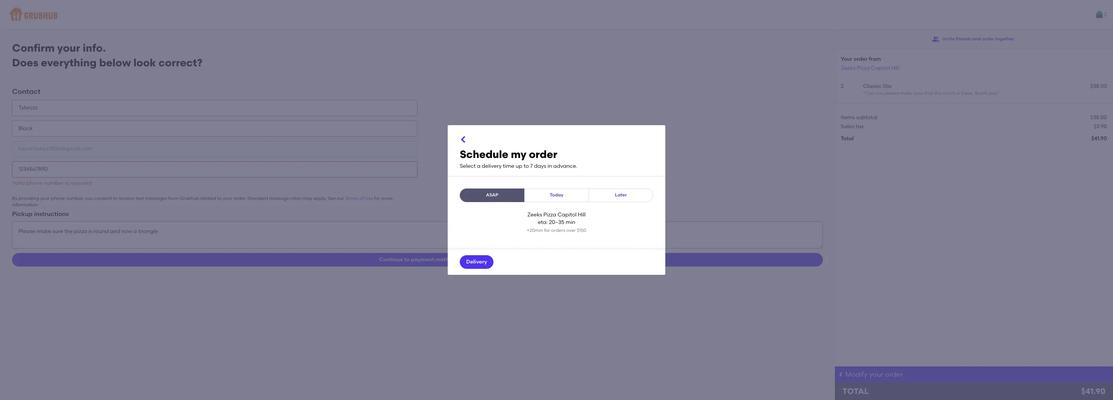 Task type: describe. For each thing, give the bounding box(es) containing it.
confirm
[[12, 42, 55, 54]]

pickup
[[12, 211, 33, 218]]

1 vertical spatial from
[[168, 196, 179, 201]]

delivery
[[466, 259, 487, 266]]

pickup instructions
[[12, 211, 69, 218]]

your order from zeeks pizza capitol hill
[[841, 56, 899, 71]]

First name text field
[[12, 100, 417, 116]]

Last name text field
[[12, 121, 417, 137]]

please
[[884, 91, 899, 96]]

together
[[995, 36, 1014, 42]]

friends
[[956, 36, 971, 42]]

for more information.
[[12, 196, 393, 208]]

later button
[[589, 189, 653, 203]]

up
[[516, 163, 522, 170]]

items
[[841, 114, 855, 121]]

consent
[[94, 196, 112, 201]]

payment
[[411, 257, 434, 263]]

terms
[[345, 196, 358, 201]]

days
[[534, 163, 546, 170]]

everything
[[41, 56, 97, 69]]

apply.
[[313, 196, 327, 201]]

order right modify
[[885, 371, 903, 379]]

that
[[924, 91, 933, 96]]

to inside "schedule my order select a delivery time up to 7 days in advance."
[[524, 163, 529, 170]]

1 vertical spatial total
[[842, 387, 869, 397]]

your
[[841, 56, 852, 62]]

20–35
[[549, 220, 564, 226]]

below
[[99, 56, 131, 69]]

information.
[[12, 203, 39, 208]]

to left receive
[[113, 196, 117, 201]]

see
[[328, 196, 336, 201]]

order.
[[233, 196, 246, 201]]

order inside your order from zeeks pizza capitol hill
[[854, 56, 868, 62]]

svg image
[[459, 135, 468, 144]]

0 horizontal spatial is
[[65, 180, 69, 187]]

schedule my order select a delivery time up to 7 days in advance.
[[460, 148, 577, 170]]

today button
[[524, 189, 589, 203]]

the
[[934, 91, 941, 96]]

later
[[615, 193, 627, 198]]

zeeks pizza capitol hill link
[[841, 65, 899, 71]]

your inside confirm your info. does everything below look correct?
[[57, 42, 80, 54]]

main navigation navigation
[[0, 0, 1113, 29]]

providing
[[18, 196, 39, 201]]

may
[[302, 196, 312, 201]]

Phone telephone field
[[12, 162, 417, 178]]

$38.00 " can you please make sure that the ranch is there, thank you! "
[[863, 83, 1107, 96]]

$3.90
[[1094, 123, 1107, 130]]

delivery button
[[460, 256, 494, 269]]

our
[[337, 196, 344, 201]]

people icon image
[[932, 36, 939, 43]]

asap
[[486, 193, 498, 198]]

0 vertical spatial $41.90
[[1091, 136, 1107, 142]]

items subtotal
[[841, 114, 877, 121]]

method
[[435, 257, 456, 263]]

pizza inside zeeks pizza capitol hill eta: 20–35 min +20min for orders over $150
[[543, 212, 556, 218]]

sales
[[841, 123, 854, 130]]

make
[[900, 91, 913, 96]]

Pickup instructions text field
[[12, 222, 823, 249]]

2 button
[[1095, 8, 1107, 22]]

look
[[133, 56, 156, 69]]

grubhub
[[180, 196, 199, 201]]

min
[[566, 220, 575, 226]]

confirm your info. does everything below look correct?
[[12, 42, 202, 69]]

eta:
[[538, 220, 548, 226]]

for inside for more information.
[[374, 196, 380, 201]]

thank
[[975, 91, 987, 96]]

you!
[[988, 91, 997, 96]]

continue
[[379, 257, 403, 263]]

text
[[136, 196, 144, 201]]

zeeks inside zeeks pizza capitol hill eta: 20–35 min +20min for orders over $150
[[527, 212, 542, 218]]

valid phone number is required
[[12, 180, 92, 187]]

use
[[365, 196, 373, 201]]

valid
[[12, 180, 25, 187]]

your right providing
[[40, 196, 50, 201]]

over
[[566, 228, 576, 233]]

hill inside zeeks pizza capitol hill eta: 20–35 min +20min for orders over $150
[[578, 212, 586, 218]]

subtotal
[[856, 114, 877, 121]]

$38.00 for $38.00
[[1090, 114, 1107, 121]]

to right related
[[217, 196, 222, 201]]

0 horizontal spatial you
[[85, 196, 93, 201]]

message
[[269, 196, 289, 201]]



Task type: locate. For each thing, give the bounding box(es) containing it.
1 horizontal spatial hill
[[891, 65, 899, 71]]

0 vertical spatial you
[[876, 91, 883, 96]]

0 vertical spatial hill
[[891, 65, 899, 71]]

0 horizontal spatial for
[[374, 196, 380, 201]]

phone down 'number' at the top of the page
[[51, 196, 65, 201]]

0 vertical spatial for
[[374, 196, 380, 201]]

delivery
[[482, 163, 502, 170]]

you down classic stix
[[876, 91, 883, 96]]

hill
[[891, 65, 899, 71], [578, 212, 586, 218]]

to inside "button"
[[404, 257, 410, 263]]

7
[[530, 163, 533, 170]]

0 vertical spatial zeeks
[[841, 65, 856, 71]]

0 vertical spatial 2
[[1104, 11, 1107, 18]]

invite friends and order together
[[943, 36, 1014, 42]]

0 vertical spatial total
[[841, 136, 854, 142]]

capitol up classic stix
[[871, 65, 890, 71]]

1 horizontal spatial from
[[869, 56, 881, 62]]

and
[[972, 36, 981, 42]]

continue to payment method
[[379, 257, 456, 263]]

to left 7
[[524, 163, 529, 170]]

tax
[[856, 123, 864, 130]]

1 vertical spatial is
[[65, 180, 69, 187]]

capitol inside zeeks pizza capitol hill eta: 20–35 min +20min for orders over $150
[[558, 212, 577, 218]]

0 vertical spatial phone
[[26, 180, 42, 187]]

2
[[1104, 11, 1107, 18], [841, 83, 844, 90]]

capitol inside your order from zeeks pizza capitol hill
[[871, 65, 890, 71]]

valid phone number is required alert
[[12, 180, 92, 187]]

asap button
[[460, 189, 525, 203]]

is inside the $38.00 " can you please make sure that the ranch is there, thank you! "
[[956, 91, 960, 96]]

continue to payment method button
[[12, 254, 823, 267]]

receive
[[118, 196, 134, 201]]

capitol
[[871, 65, 890, 71], [558, 212, 577, 218]]

zeeks inside your order from zeeks pizza capitol hill
[[841, 65, 856, 71]]

does
[[12, 56, 38, 69]]

"
[[863, 91, 865, 96], [997, 91, 999, 96]]

total down sales
[[841, 136, 854, 142]]

messages
[[145, 196, 167, 201]]

of
[[359, 196, 364, 201]]

is left "there,"
[[956, 91, 960, 96]]

zeeks pizza capitol hill eta: 20–35 min +20min for orders over $150
[[527, 212, 586, 233]]

your left order.
[[223, 196, 232, 201]]

number,
[[66, 196, 84, 201]]

zeeks down your
[[841, 65, 856, 71]]

select
[[460, 163, 476, 170]]

0 vertical spatial $38.00
[[1090, 83, 1107, 90]]

there,
[[961, 91, 974, 96]]

order
[[982, 36, 994, 42], [854, 56, 868, 62], [529, 148, 557, 161], [885, 371, 903, 379]]

hill inside your order from zeeks pizza capitol hill
[[891, 65, 899, 71]]

classic
[[863, 83, 881, 90]]

1 horizontal spatial you
[[876, 91, 883, 96]]

pizza inside your order from zeeks pizza capitol hill
[[857, 65, 870, 71]]

by providing your phone number, you consent to receive text messages from grubhub related to your order. standard message rates may apply. see our terms of use
[[12, 196, 373, 201]]

0 horizontal spatial from
[[168, 196, 179, 201]]

for inside zeeks pizza capitol hill eta: 20–35 min +20min for orders over $150
[[544, 228, 550, 233]]

1 vertical spatial zeeks
[[527, 212, 542, 218]]

from left grubhub
[[168, 196, 179, 201]]

zeeks
[[841, 65, 856, 71], [527, 212, 542, 218]]

from up zeeks pizza capitol hill link
[[869, 56, 881, 62]]

1 vertical spatial capitol
[[558, 212, 577, 218]]

to left payment
[[404, 257, 410, 263]]

in
[[548, 163, 552, 170]]

1 $38.00 from the top
[[1090, 83, 1107, 90]]

order up zeeks pizza capitol hill link
[[854, 56, 868, 62]]

0 horizontal spatial "
[[863, 91, 865, 96]]

$38.00
[[1090, 83, 1107, 90], [1090, 114, 1107, 121]]

0 horizontal spatial pizza
[[543, 212, 556, 218]]

" right thank
[[997, 91, 999, 96]]

1 horizontal spatial pizza
[[857, 65, 870, 71]]

classic stix
[[863, 83, 892, 90]]

0 horizontal spatial 2
[[841, 83, 844, 90]]

by
[[12, 196, 17, 201]]

correct?
[[159, 56, 202, 69]]

0 horizontal spatial hill
[[578, 212, 586, 218]]

1 vertical spatial $38.00
[[1090, 114, 1107, 121]]

0 vertical spatial from
[[869, 56, 881, 62]]

your up everything
[[57, 42, 80, 54]]

2 $38.00 from the top
[[1090, 114, 1107, 121]]

required
[[70, 180, 92, 187]]

1 horizontal spatial for
[[544, 228, 550, 233]]

1 vertical spatial 2
[[841, 83, 844, 90]]

invite friends and order together button
[[932, 32, 1014, 46]]

pizza up 20–35
[[543, 212, 556, 218]]

for down eta:
[[544, 228, 550, 233]]

order inside invite friends and order together button
[[982, 36, 994, 42]]

0 horizontal spatial capitol
[[558, 212, 577, 218]]

ranch
[[943, 91, 955, 96]]

1 horizontal spatial zeeks
[[841, 65, 856, 71]]

standard
[[247, 196, 268, 201]]

1 vertical spatial you
[[85, 196, 93, 201]]

more
[[381, 196, 393, 201]]

1 vertical spatial hill
[[578, 212, 586, 218]]

advance.
[[553, 163, 577, 170]]

instructions
[[34, 211, 69, 218]]

2 inside button
[[1104, 11, 1107, 18]]

" down classic
[[863, 91, 865, 96]]

1 vertical spatial phone
[[51, 196, 65, 201]]

invite
[[943, 36, 955, 42]]

time
[[503, 163, 514, 170]]

your
[[57, 42, 80, 54], [40, 196, 50, 201], [223, 196, 232, 201], [869, 371, 884, 379]]

stix
[[883, 83, 892, 90]]

1 horizontal spatial phone
[[51, 196, 65, 201]]

terms of use link
[[345, 196, 373, 201]]

+20min
[[527, 228, 543, 233]]

1 vertical spatial for
[[544, 228, 550, 233]]

total down modify
[[842, 387, 869, 397]]

modify
[[845, 371, 868, 379]]

is
[[956, 91, 960, 96], [65, 180, 69, 187]]

0 vertical spatial capitol
[[871, 65, 890, 71]]

capitol up min
[[558, 212, 577, 218]]

1 vertical spatial pizza
[[543, 212, 556, 218]]

$38.00 for $38.00 " can you please make sure that the ranch is there, thank you! "
[[1090, 83, 1107, 90]]

2 " from the left
[[997, 91, 999, 96]]

$150
[[577, 228, 586, 233]]

modify your order
[[845, 371, 903, 379]]

phone
[[26, 180, 42, 187], [51, 196, 65, 201]]

schedule
[[460, 148, 508, 161]]

phone right valid
[[26, 180, 42, 187]]

today
[[550, 193, 563, 198]]

my
[[511, 148, 526, 161]]

info.
[[83, 42, 106, 54]]

pizza
[[857, 65, 870, 71], [543, 212, 556, 218]]

1 horizontal spatial 2
[[1104, 11, 1107, 18]]

hill up 'stix'
[[891, 65, 899, 71]]

related
[[200, 196, 216, 201]]

$38.00 inside the $38.00 " can you please make sure that the ranch is there, thank you! "
[[1090, 83, 1107, 90]]

1 horizontal spatial capitol
[[871, 65, 890, 71]]

order inside "schedule my order select a delivery time up to 7 days in advance."
[[529, 148, 557, 161]]

total
[[841, 136, 854, 142], [842, 387, 869, 397]]

1 vertical spatial $41.90
[[1081, 387, 1105, 397]]

you left consent
[[85, 196, 93, 201]]

0 vertical spatial is
[[956, 91, 960, 96]]

number
[[44, 180, 64, 187]]

your right modify
[[869, 371, 884, 379]]

sales tax
[[841, 123, 864, 130]]

for right use
[[374, 196, 380, 201]]

1 " from the left
[[863, 91, 865, 96]]

contact
[[12, 87, 41, 96]]

rates
[[290, 196, 301, 201]]

sure
[[914, 91, 923, 96]]

1 horizontal spatial "
[[997, 91, 999, 96]]

hill up '$150'
[[578, 212, 586, 218]]

can
[[865, 91, 874, 96]]

0 horizontal spatial phone
[[26, 180, 42, 187]]

orders
[[551, 228, 565, 233]]

to
[[524, 163, 529, 170], [113, 196, 117, 201], [217, 196, 222, 201], [404, 257, 410, 263]]

order up 'days'
[[529, 148, 557, 161]]

1 horizontal spatial is
[[956, 91, 960, 96]]

$41.90
[[1091, 136, 1107, 142], [1081, 387, 1105, 397]]

order right and
[[982, 36, 994, 42]]

pizza up classic
[[857, 65, 870, 71]]

a
[[477, 163, 480, 170]]

zeeks up eta:
[[527, 212, 542, 218]]

you inside the $38.00 " can you please make sure that the ranch is there, thank you! "
[[876, 91, 883, 96]]

0 vertical spatial pizza
[[857, 65, 870, 71]]

from inside your order from zeeks pizza capitol hill
[[869, 56, 881, 62]]

0 horizontal spatial zeeks
[[527, 212, 542, 218]]

from
[[869, 56, 881, 62], [168, 196, 179, 201]]

is right 'number' at the top of the page
[[65, 180, 69, 187]]



Task type: vqa. For each thing, say whether or not it's contained in the screenshot.
subscription pass icon for Carl's
no



